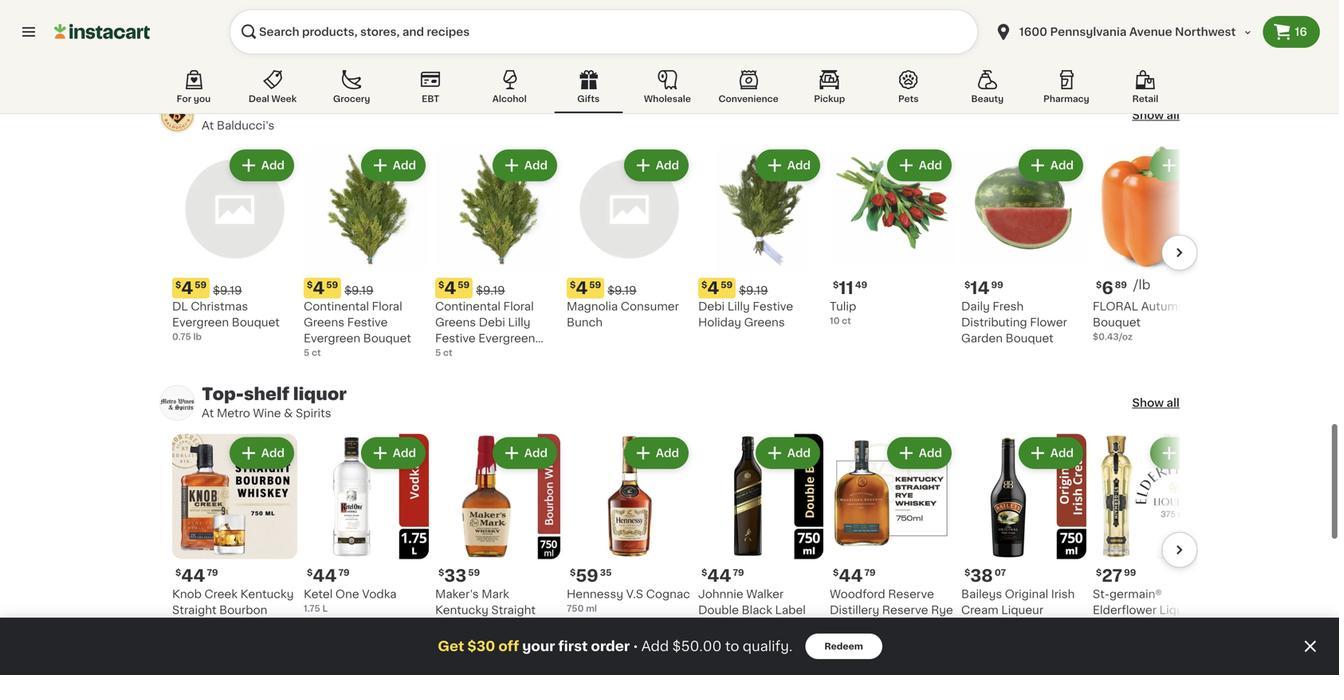 Task type: vqa. For each thing, say whether or not it's contained in the screenshot.
Delivery by 12:06pm
no



Task type: describe. For each thing, give the bounding box(es) containing it.
add for tulip
[[919, 160, 943, 171]]

5 ct
[[435, 348, 453, 357]]

tulip 10 ct
[[830, 301, 857, 325]]

baileys
[[962, 589, 1003, 600]]

carousel region
[[153, 0, 1187, 73]]

festive inside $ 4 59 $9.19 debi lilly festive holiday greens
[[753, 301, 794, 312]]

hennessy
[[567, 589, 624, 600]]

ml inside maker's mark kentucky straight bourbon whisky 750 ml
[[455, 636, 466, 645]]

creek
[[205, 589, 238, 600]]

pennsylvania
[[1051, 26, 1127, 37]]

4 for continental floral greens festive evergreen bouquet
[[313, 280, 325, 297]]

evergreen for floral
[[479, 333, 536, 344]]

79 for woodford reserve distillery reserve rye whiskey
[[865, 569, 876, 577]]

st-germain® elderflower liqueur
[[1093, 589, 1202, 616]]

bouquet inside floral autumn glow bouquet $0.43/oz
[[1093, 317, 1141, 328]]

$ 44 79 for knob creek kentucky straight bourbon whiskey
[[175, 568, 218, 585]]

grocery
[[333, 95, 370, 103]]

4 for dl christmas evergreen bouquet
[[181, 280, 193, 297]]

59 for $ 33 59
[[468, 569, 480, 577]]

$ 4 59 $9.19 dl christmas evergreen bouquet 0.75 lb
[[172, 280, 280, 341]]

44 for woodford reserve distillery reserve rye whiskey
[[839, 568, 863, 585]]

$6.89 per pound element
[[1093, 278, 1219, 299]]

ml inside "woodford reserve distillery reserve rye whiskey 750 ml"
[[849, 636, 861, 645]]

$ inside $ 4 59 $9.19 magnolia consumer bunch
[[570, 281, 576, 289]]

liqueur inside 'st-germain® elderflower liqueur'
[[1160, 605, 1202, 616]]

treatment tracker modal dialog
[[0, 618, 1340, 676]]

wholesale button
[[634, 67, 702, 113]]

for you
[[177, 95, 211, 103]]

99 for 27
[[1125, 569, 1137, 577]]

l
[[323, 604, 328, 613]]

$4.59 original price: $9.19 element for debi lilly festive holiday greens
[[699, 278, 824, 299]]

•
[[633, 640, 638, 653]]

bourbon for mark
[[435, 621, 484, 632]]

one
[[336, 589, 359, 600]]

convenience
[[719, 95, 779, 103]]

daily fresh distributing flower garden bouquet
[[962, 301, 1068, 344]]

avenue
[[1130, 26, 1173, 37]]

under
[[328, 98, 382, 115]]

$ 44 79 for woodford reserve distillery reserve rye whiskey
[[833, 568, 876, 585]]

ebt button
[[397, 67, 465, 113]]

add for daily fresh distributing flower garden bouquet
[[1051, 160, 1074, 171]]

add for magnolia consumer bunch
[[656, 160, 680, 171]]

deal week
[[249, 95, 297, 103]]

convenience button
[[713, 67, 785, 113]]

add for hennessy v.s cognac
[[656, 448, 680, 459]]

evergreen inside $ 4 59 $9.19 continental floral greens festive evergreen bouquet 5 ct
[[304, 333, 361, 344]]

4 for 4
[[444, 280, 456, 297]]

add button for maker's mark kentucky straight bourbon whisky
[[494, 439, 556, 468]]

knob creek kentucky straight bourbon whiskey
[[172, 589, 294, 632]]

$4.59 original price: $9.19 element for magnolia consumer bunch
[[567, 278, 692, 299]]

whiskey for reserve
[[830, 621, 878, 632]]

Search field
[[230, 10, 978, 54]]

wholesale
[[644, 95, 691, 103]]

$ inside $ 4 59 $9.19 continental floral greens festive evergreen bouquet 5 ct
[[307, 281, 313, 289]]

$ 4 59 $9.19 continental floral greens festive evergreen bouquet 5 ct
[[304, 280, 411, 357]]

v.s
[[627, 589, 644, 600]]

lilly inside the continental floral greens debi lilly festive evergreen bouquet
[[508, 317, 531, 328]]

order
[[591, 640, 630, 654]]

750 inside hennessy v.s cognac 750 ml
[[567, 604, 584, 613]]

4 inside $ 4 59 $9.19 magnolia consumer bunch
[[576, 280, 588, 297]]

/lb
[[1134, 279, 1151, 291]]

continental inside the continental floral greens debi lilly festive evergreen bouquet
[[435, 301, 501, 312]]

$ inside $ 6 89 /lb
[[1097, 281, 1102, 289]]

floral autumn glow bouquet $0.43/oz
[[1093, 301, 1217, 341]]

add for maker's mark kentucky straight bourbon whisky
[[525, 448, 548, 459]]

st-
[[1093, 589, 1110, 600]]

consumer
[[621, 301, 679, 312]]

debi inside the continental floral greens debi lilly festive evergreen bouquet
[[479, 317, 506, 328]]

$4.59 original price: $9.19 element for continental floral greens festive evergreen bouquet
[[304, 278, 429, 299]]

metro
[[217, 408, 250, 419]]

germain®
[[1110, 589, 1163, 600]]

79 for ketel one vodka
[[339, 569, 350, 577]]

$ 4 59
[[439, 280, 470, 297]]

add button for hennessy v.s cognac
[[626, 439, 687, 468]]

$9.19 for magnolia
[[608, 285, 637, 296]]

show all link for /lb
[[1133, 107, 1180, 123]]

$ inside '$ 59 35'
[[570, 569, 576, 577]]

ml down blended
[[718, 636, 729, 645]]

shop now link
[[160, 0, 1180, 49]]

bouquet inside daily fresh distributing flower garden bouquet
[[1006, 333, 1054, 344]]

add button for debi lilly festive holiday greens
[[757, 151, 819, 180]]

fresh inside fresh flowers under $30 at balducci's
[[202, 98, 253, 115]]

16
[[1296, 26, 1308, 37]]

add button for baileys original irish cream liqueur
[[1021, 439, 1082, 468]]

ct inside tulip 10 ct
[[842, 317, 852, 325]]

straight for creek
[[172, 605, 217, 616]]

elderflower
[[1093, 605, 1157, 616]]

floral inside $ 4 59 $9.19 continental floral greens festive evergreen bouquet 5 ct
[[372, 301, 403, 312]]

fresh flowers under $30 at balducci's
[[202, 98, 421, 131]]

1 horizontal spatial ct
[[443, 348, 453, 357]]

item carousel region for fresh flowers under $30
[[142, 146, 1219, 360]]

item carousel region for top-shelf liquor
[[142, 434, 1219, 666]]

glow
[[1189, 301, 1217, 312]]

johnnie walker double black label blended scotch whisky
[[699, 589, 806, 648]]

2 1600 pennsylvania avenue northwest button from the left
[[994, 10, 1254, 54]]

floral
[[1093, 301, 1139, 312]]

10
[[830, 317, 840, 325]]

add inside "treatment tracker modal" dialog
[[642, 640, 669, 654]]

$ 59 35
[[570, 568, 612, 585]]

product group containing 11
[[830, 146, 955, 327]]

750 down blended
[[699, 636, 716, 645]]

you
[[194, 95, 211, 103]]

ketel
[[304, 589, 333, 600]]

$ 38 07
[[965, 568, 1007, 585]]

49
[[856, 281, 868, 289]]

ct inside $ 4 59 $9.19 continental floral greens festive evergreen bouquet 5 ct
[[312, 348, 321, 357]]

top-shelf liquor at metro wine & spirits
[[202, 386, 347, 419]]

show for /lb
[[1133, 110, 1165, 121]]

woodford
[[830, 589, 886, 600]]

now
[[231, 12, 255, 23]]

double
[[699, 605, 739, 616]]

christmas
[[191, 301, 248, 312]]

daily
[[962, 301, 990, 312]]

$ inside $ 33 59
[[439, 569, 444, 577]]

0 vertical spatial reserve
[[889, 589, 935, 600]]

distillery
[[830, 605, 880, 616]]

$4.59 original price: $9.19 element for dl christmas evergreen bouquet
[[172, 278, 297, 299]]

5 inside $ 4 59 $9.19 continental floral greens festive evergreen bouquet 5 ct
[[304, 348, 310, 357]]

straight for mark
[[492, 605, 536, 616]]

redeem button
[[806, 634, 883, 660]]

distributing
[[962, 317, 1028, 328]]

1 1600 pennsylvania avenue northwest button from the left
[[985, 10, 1264, 54]]

add button for continental floral greens debi lilly festive evergreen bouquet
[[494, 151, 556, 180]]

show all link for 27
[[1133, 395, 1180, 411]]

scotch
[[748, 621, 788, 632]]

deal week button
[[239, 67, 307, 113]]

gifts button
[[555, 67, 623, 113]]

$ inside $ 4 59 $9.19 debi lilly festive holiday greens
[[702, 281, 708, 289]]

add button for daily fresh distributing flower garden bouquet
[[1021, 151, 1082, 180]]

$ 44 79 for johnnie walker double black label blended scotch whisky
[[702, 568, 745, 585]]

whiskey for straight
[[172, 621, 220, 632]]

flowers
[[257, 98, 325, 115]]

cognac
[[647, 589, 691, 600]]

debi inside $ 4 59 $9.19 debi lilly festive holiday greens
[[699, 301, 725, 312]]

add for johnnie walker double black label blended scotch whisky
[[788, 448, 811, 459]]

0.75
[[172, 332, 191, 341]]

35
[[600, 569, 612, 577]]

flower
[[1031, 317, 1068, 328]]

bouquet inside $ 4 59 $9.19 dl christmas evergreen bouquet 0.75 lb
[[232, 317, 280, 328]]

kentucky for mark
[[435, 605, 489, 616]]

fresh inside daily fresh distributing flower garden bouquet
[[993, 301, 1024, 312]]

retail button
[[1112, 67, 1180, 113]]

$ inside $ 14 99
[[965, 281, 971, 289]]

1600
[[1020, 26, 1048, 37]]

pets
[[899, 95, 919, 103]]

add button for knob creek kentucky straight bourbon whiskey
[[231, 439, 293, 468]]

instacart image
[[54, 22, 150, 41]]

deal
[[249, 95, 269, 103]]

continental inside $ 4 59 $9.19 continental floral greens festive evergreen bouquet 5 ct
[[304, 301, 369, 312]]

balducci's image
[[160, 97, 195, 133]]

hennessy v.s cognac 750 ml
[[567, 589, 691, 613]]

59 for $ 4 59 $9.19 debi lilly festive holiday greens
[[721, 281, 733, 289]]

label
[[776, 605, 806, 616]]

show for 27
[[1133, 397, 1165, 409]]

kentucky for creek
[[241, 589, 294, 600]]

top-
[[202, 386, 244, 403]]

redeem
[[825, 642, 864, 651]]

3 $9.19 from the left
[[476, 285, 505, 296]]



Task type: locate. For each thing, give the bounding box(es) containing it.
whisky inside maker's mark kentucky straight bourbon whisky 750 ml
[[486, 621, 527, 632]]

floral inside the continental floral greens debi lilly festive evergreen bouquet
[[504, 301, 534, 312]]

whiskey down 'knob'
[[172, 621, 220, 632]]

0 horizontal spatial lilly
[[508, 317, 531, 328]]

1 horizontal spatial lilly
[[728, 301, 750, 312]]

greens up the 5 ct
[[435, 317, 476, 328]]

0 horizontal spatial bourbon
[[219, 605, 268, 616]]

fresh
[[202, 98, 253, 115], [993, 301, 1024, 312]]

knob
[[172, 589, 202, 600]]

bourbon up "get"
[[435, 621, 484, 632]]

0 vertical spatial $30
[[386, 98, 421, 115]]

show down retail
[[1133, 110, 1165, 121]]

$30 left off in the left of the page
[[468, 640, 496, 654]]

add for continental floral greens festive evergreen bouquet
[[393, 160, 416, 171]]

3 greens from the left
[[745, 317, 785, 328]]

item carousel region containing 44
[[142, 434, 1219, 666]]

750 ml
[[699, 636, 729, 645]]

$9.19 for continental
[[345, 285, 374, 296]]

2 $ 44 79 from the left
[[307, 568, 350, 585]]

4 $9.19 from the left
[[608, 285, 637, 296]]

1 continental from the left
[[304, 301, 369, 312]]

liqueur down germain®
[[1160, 605, 1202, 616]]

99 inside "$ 27 99"
[[1125, 569, 1137, 577]]

$50.00
[[673, 640, 722, 654]]

3 4 from the left
[[444, 280, 456, 297]]

fresh up distributing
[[993, 301, 1024, 312]]

product group containing 14
[[962, 146, 1087, 346]]

14
[[971, 280, 990, 297]]

qualify.
[[743, 640, 793, 654]]

kentucky down maker's
[[435, 605, 489, 616]]

add for knob creek kentucky straight bourbon whiskey
[[261, 448, 285, 459]]

$ inside '$ 38 07'
[[965, 569, 971, 577]]

2 at from the top
[[202, 408, 214, 419]]

add button for magnolia consumer bunch
[[626, 151, 687, 180]]

liqueur inside baileys original irish cream liqueur
[[1002, 605, 1044, 616]]

shop
[[198, 12, 228, 23]]

at inside top-shelf liquor at metro wine & spirits
[[202, 408, 214, 419]]

$4.59 original price: $9.19 element for continental floral greens debi lilly festive evergreen bouquet
[[435, 278, 561, 299]]

44 up "ketel"
[[313, 568, 337, 585]]

reserve left rye
[[883, 605, 929, 616]]

$ inside $ 11 49
[[833, 281, 839, 289]]

grocery button
[[318, 67, 386, 113]]

$30 inside "treatment tracker modal" dialog
[[468, 640, 496, 654]]

1 vertical spatial $30
[[468, 640, 496, 654]]

your
[[523, 640, 555, 654]]

add button for woodford reserve distillery reserve rye whiskey
[[889, 439, 951, 468]]

garden
[[962, 333, 1003, 344]]

$4.59 original price: $9.19 element
[[172, 278, 297, 299], [304, 278, 429, 299], [435, 278, 561, 299], [567, 278, 692, 299], [699, 278, 824, 299]]

$9.19 for debi
[[739, 285, 769, 296]]

59 inside $ 33 59
[[468, 569, 480, 577]]

$9.19 for dl
[[213, 285, 242, 296]]

beauty button
[[954, 67, 1022, 113]]

1 horizontal spatial 99
[[1125, 569, 1137, 577]]

0 vertical spatial show all
[[1133, 110, 1180, 121]]

1 item carousel region from the top
[[142, 146, 1219, 360]]

add for woodford reserve distillery reserve rye whiskey
[[919, 448, 943, 459]]

3 79 from the left
[[733, 569, 745, 577]]

for you button
[[160, 67, 228, 113]]

$ 44 79 up woodford
[[833, 568, 876, 585]]

evergreen inside the continental floral greens debi lilly festive evergreen bouquet
[[479, 333, 536, 344]]

750 inside maker's mark kentucky straight bourbon whisky 750 ml
[[435, 636, 453, 645]]

kentucky
[[241, 589, 294, 600], [435, 605, 489, 616]]

evergreen inside $ 4 59 $9.19 dl christmas evergreen bouquet 0.75 lb
[[172, 317, 229, 328]]

1 horizontal spatial bourbon
[[435, 621, 484, 632]]

$ inside "$ 27 99"
[[1097, 569, 1102, 577]]

0 vertical spatial show
[[1133, 110, 1165, 121]]

59 inside $ 4 59 $9.19 debi lilly festive holiday greens
[[721, 281, 733, 289]]

1 vertical spatial whisky
[[699, 637, 739, 648]]

dl
[[172, 301, 188, 312]]

1 horizontal spatial continental
[[435, 301, 501, 312]]

bourbon inside maker's mark kentucky straight bourbon whisky 750 ml
[[435, 621, 484, 632]]

$ 4 59 $9.19 magnolia consumer bunch
[[567, 280, 679, 328]]

2 item carousel region from the top
[[142, 434, 1219, 666]]

product group containing 6
[[1093, 146, 1219, 343]]

5 $9.19 from the left
[[739, 285, 769, 296]]

straight down mark
[[492, 605, 536, 616]]

festive inside the continental floral greens debi lilly festive evergreen bouquet
[[435, 333, 476, 344]]

0 vertical spatial item carousel region
[[142, 146, 1219, 360]]

get $30 off your first order • add $50.00 to qualify.
[[438, 640, 793, 654]]

3 $ 44 79 from the left
[[702, 568, 745, 585]]

79 for johnnie walker double black label blended scotch whisky
[[733, 569, 745, 577]]

liquor
[[293, 386, 347, 403]]

greens inside $ 4 59 $9.19 continental floral greens festive evergreen bouquet 5 ct
[[304, 317, 345, 328]]

show all
[[1133, 110, 1180, 121], [1133, 397, 1180, 409]]

lb
[[193, 332, 202, 341]]

$ inside $ 4 59
[[439, 281, 444, 289]]

4 $4.59 original price: $9.19 element from the left
[[567, 278, 692, 299]]

2 horizontal spatial evergreen
[[479, 333, 536, 344]]

add button for johnnie walker double black label blended scotch whisky
[[757, 439, 819, 468]]

$ 44 79 up "ketel"
[[307, 568, 350, 585]]

$ inside $ 4 59 $9.19 dl christmas evergreen bouquet 0.75 lb
[[175, 281, 181, 289]]

$30 left ebt
[[386, 98, 421, 115]]

whiskey inside knob creek kentucky straight bourbon whiskey
[[172, 621, 220, 632]]

1 vertical spatial at
[[202, 408, 214, 419]]

northwest
[[1176, 26, 1237, 37]]

1 5 from the left
[[304, 348, 310, 357]]

0 vertical spatial all
[[1167, 110, 1180, 121]]

2 79 from the left
[[339, 569, 350, 577]]

add button for continental floral greens festive evergreen bouquet
[[363, 151, 424, 180]]

0 horizontal spatial whisky
[[486, 621, 527, 632]]

bouquet inside the continental floral greens debi lilly festive evergreen bouquet
[[435, 349, 483, 360]]

kentucky inside maker's mark kentucky straight bourbon whisky 750 ml
[[435, 605, 489, 616]]

add button for dl christmas evergreen bouquet
[[231, 151, 293, 180]]

whisky inside johnnie walker double black label blended scotch whisky
[[699, 637, 739, 648]]

5 $4.59 original price: $9.19 element from the left
[[699, 278, 824, 299]]

$30
[[386, 98, 421, 115], [468, 640, 496, 654]]

2 liqueur from the left
[[1160, 605, 1202, 616]]

1 show from the top
[[1133, 110, 1165, 121]]

59 inside $ 4 59 $9.19 magnolia consumer bunch
[[590, 281, 601, 289]]

1 vertical spatial item carousel region
[[142, 434, 1219, 666]]

at down you
[[202, 120, 214, 131]]

greens inside $ 4 59 $9.19 debi lilly festive holiday greens
[[745, 317, 785, 328]]

all for /lb
[[1167, 110, 1180, 121]]

4 inside $ 4 59 $9.19 dl christmas evergreen bouquet 0.75 lb
[[181, 280, 193, 297]]

straight
[[172, 605, 217, 616], [492, 605, 536, 616]]

1 vertical spatial show all link
[[1133, 395, 1180, 411]]

maker's mark kentucky straight bourbon whisky 750 ml
[[435, 589, 536, 645]]

44 up johnnie
[[708, 568, 732, 585]]

44 up 'knob'
[[181, 568, 205, 585]]

0 horizontal spatial floral
[[372, 301, 403, 312]]

add for continental floral greens debi lilly festive evergreen bouquet
[[525, 160, 548, 171]]

0 horizontal spatial whiskey
[[172, 621, 220, 632]]

1 liqueur from the left
[[1002, 605, 1044, 616]]

bouquet
[[232, 317, 280, 328], [1093, 317, 1141, 328], [363, 333, 411, 344], [1006, 333, 1054, 344], [435, 349, 483, 360]]

$ 44 79 for ketel one vodka
[[307, 568, 350, 585]]

add button for ketel one vodka
[[363, 439, 424, 468]]

bourbon down creek
[[219, 605, 268, 616]]

show all down "$0.43/oz"
[[1133, 397, 1180, 409]]

1 horizontal spatial liqueur
[[1160, 605, 1202, 616]]

original
[[1006, 589, 1049, 600]]

at down top-
[[202, 408, 214, 419]]

for
[[177, 95, 192, 103]]

product group containing 27
[[1093, 434, 1219, 631]]

pets button
[[875, 67, 943, 113]]

99 right 27
[[1125, 569, 1137, 577]]

0 vertical spatial whisky
[[486, 621, 527, 632]]

750 down hennessy
[[567, 604, 584, 613]]

1 4 from the left
[[181, 280, 193, 297]]

ct up "liquor"
[[312, 348, 321, 357]]

greens
[[304, 317, 345, 328], [435, 317, 476, 328], [745, 317, 785, 328]]

$9.19 inside $ 4 59 $9.19 magnolia consumer bunch
[[608, 285, 637, 296]]

2 horizontal spatial greens
[[745, 317, 785, 328]]

1 vertical spatial 99
[[1125, 569, 1137, 577]]

1 79 from the left
[[207, 569, 218, 577]]

show all down retail
[[1133, 110, 1180, 121]]

2 5 from the left
[[435, 348, 441, 357]]

1 horizontal spatial festive
[[435, 333, 476, 344]]

1 vertical spatial debi
[[479, 317, 506, 328]]

2 44 from the left
[[313, 568, 337, 585]]

1 vertical spatial reserve
[[883, 605, 929, 616]]

5 down $ 4 59
[[435, 348, 441, 357]]

$9.19 inside $ 4 59 $9.19 continental floral greens festive evergreen bouquet 5 ct
[[345, 285, 374, 296]]

alcohol
[[493, 95, 527, 103]]

1 44 from the left
[[181, 568, 205, 585]]

pickup button
[[796, 67, 864, 113]]

0 horizontal spatial greens
[[304, 317, 345, 328]]

whiskey down distillery
[[830, 621, 878, 632]]

add
[[261, 160, 285, 171], [393, 160, 416, 171], [525, 160, 548, 171], [656, 160, 680, 171], [788, 160, 811, 171], [919, 160, 943, 171], [1051, 160, 1074, 171], [261, 448, 285, 459], [393, 448, 416, 459], [525, 448, 548, 459], [656, 448, 680, 459], [788, 448, 811, 459], [919, 448, 943, 459], [1051, 448, 1074, 459], [642, 640, 669, 654]]

add for dl christmas evergreen bouquet
[[261, 160, 285, 171]]

pharmacy button
[[1033, 67, 1101, 113]]

2 straight from the left
[[492, 605, 536, 616]]

1 floral from the left
[[372, 301, 403, 312]]

0 vertical spatial show all link
[[1133, 107, 1180, 123]]

$9.19
[[213, 285, 242, 296], [345, 285, 374, 296], [476, 285, 505, 296], [608, 285, 637, 296], [739, 285, 769, 296]]

3 44 from the left
[[708, 568, 732, 585]]

item carousel region
[[142, 146, 1219, 360], [142, 434, 1219, 666]]

continental
[[304, 301, 369, 312], [435, 301, 501, 312]]

750 down maker's
[[435, 636, 453, 645]]

4 4 from the left
[[576, 280, 588, 297]]

lilly
[[728, 301, 750, 312], [508, 317, 531, 328]]

59 inside $ 4 59 $9.19 continental floral greens festive evergreen bouquet 5 ct
[[326, 281, 338, 289]]

1 $ 44 79 from the left
[[175, 568, 218, 585]]

ml down distillery
[[849, 636, 861, 645]]

product group containing 59
[[567, 434, 692, 615]]

whiskey inside "woodford reserve distillery reserve rye whiskey 750 ml"
[[830, 621, 878, 632]]

1 horizontal spatial kentucky
[[435, 605, 489, 616]]

1 all from the top
[[1167, 110, 1180, 121]]

evergreen for 4
[[172, 317, 229, 328]]

1 vertical spatial show
[[1133, 397, 1165, 409]]

2 $9.19 from the left
[[345, 285, 374, 296]]

5 up "liquor"
[[304, 348, 310, 357]]

$9.19 inside $ 4 59 $9.19 dl christmas evergreen bouquet 0.75 lb
[[213, 285, 242, 296]]

16 button
[[1264, 16, 1321, 48]]

0 horizontal spatial debi
[[479, 317, 506, 328]]

to
[[726, 640, 740, 654]]

lilly up holiday
[[728, 301, 750, 312]]

mark
[[482, 589, 510, 600]]

week
[[272, 95, 297, 103]]

44 for knob creek kentucky straight bourbon whiskey
[[181, 568, 205, 585]]

0 horizontal spatial 5
[[304, 348, 310, 357]]

lilly inside $ 4 59 $9.19 debi lilly festive holiday greens
[[728, 301, 750, 312]]

add for ketel one vodka
[[393, 448, 416, 459]]

bourbon inside knob creek kentucky straight bourbon whiskey
[[219, 605, 268, 616]]

2 vertical spatial festive
[[435, 333, 476, 344]]

show all link down "$0.43/oz"
[[1133, 395, 1180, 411]]

continental floral greens debi lilly festive evergreen bouquet
[[435, 301, 536, 360]]

straight inside knob creek kentucky straight bourbon whiskey
[[172, 605, 217, 616]]

3 $4.59 original price: $9.19 element from the left
[[435, 278, 561, 299]]

59 for $ 4 59 $9.19 magnolia consumer bunch
[[590, 281, 601, 289]]

750 inside "woodford reserve distillery reserve rye whiskey 750 ml"
[[830, 636, 847, 645]]

1 vertical spatial fresh
[[993, 301, 1024, 312]]

black
[[742, 605, 773, 616]]

0 horizontal spatial straight
[[172, 605, 217, 616]]

2 show all from the top
[[1133, 397, 1180, 409]]

0 vertical spatial debi
[[699, 301, 725, 312]]

add button for tulip
[[889, 151, 951, 180]]

off
[[499, 640, 519, 654]]

greens right holiday
[[745, 317, 785, 328]]

fresh up balducci's
[[202, 98, 253, 115]]

greens up "liquor"
[[304, 317, 345, 328]]

79 for knob creek kentucky straight bourbon whiskey
[[207, 569, 218, 577]]

whiskey
[[172, 621, 220, 632], [830, 621, 878, 632]]

59 for $ 4 59 $9.19 continental floral greens festive evergreen bouquet 5 ct
[[326, 281, 338, 289]]

2 4 from the left
[[313, 280, 325, 297]]

11
[[839, 280, 854, 297]]

1 vertical spatial all
[[1167, 397, 1180, 409]]

all for 27
[[1167, 397, 1180, 409]]

product group
[[172, 146, 297, 343], [304, 146, 429, 359], [435, 146, 561, 360], [567, 146, 692, 330], [699, 146, 824, 330], [830, 146, 955, 327], [962, 146, 1087, 346], [1093, 146, 1219, 343], [172, 434, 297, 666], [304, 434, 429, 615], [435, 434, 561, 647], [567, 434, 692, 615], [699, 434, 824, 648], [830, 434, 955, 647], [962, 434, 1087, 650], [1093, 434, 1219, 631]]

1 horizontal spatial whiskey
[[830, 621, 878, 632]]

0 horizontal spatial fresh
[[202, 98, 253, 115]]

debi
[[699, 301, 725, 312], [479, 317, 506, 328]]

4 79 from the left
[[865, 569, 876, 577]]

1 show all from the top
[[1133, 110, 1180, 121]]

ml
[[586, 604, 597, 613], [455, 636, 466, 645], [718, 636, 729, 645], [849, 636, 861, 645]]

1 horizontal spatial fresh
[[993, 301, 1024, 312]]

bourbon for creek
[[219, 605, 268, 616]]

reserve up rye
[[889, 589, 935, 600]]

$ 44 79 up johnnie
[[702, 568, 745, 585]]

79 up creek
[[207, 569, 218, 577]]

0 horizontal spatial evergreen
[[172, 317, 229, 328]]

1 horizontal spatial whisky
[[699, 637, 739, 648]]

0 vertical spatial 99
[[992, 281, 1004, 289]]

79 up woodford
[[865, 569, 876, 577]]

johnnie
[[699, 589, 744, 600]]

pickup
[[815, 95, 846, 103]]

0 horizontal spatial ct
[[312, 348, 321, 357]]

beauty
[[972, 95, 1004, 103]]

0 horizontal spatial 99
[[992, 281, 1004, 289]]

show all for 27
[[1133, 397, 1180, 409]]

whisky
[[486, 621, 527, 632], [699, 637, 739, 648]]

44 for ketel one vodka
[[313, 568, 337, 585]]

product group containing 33
[[435, 434, 561, 647]]

tulip
[[830, 301, 857, 312]]

1 greens from the left
[[304, 317, 345, 328]]

ebt
[[422, 95, 440, 103]]

greens inside the continental floral greens debi lilly festive evergreen bouquet
[[435, 317, 476, 328]]

4 $ 44 79 from the left
[[833, 568, 876, 585]]

0 horizontal spatial kentucky
[[241, 589, 294, 600]]

59 inside $ 4 59 $9.19 dl christmas evergreen bouquet 0.75 lb
[[195, 281, 207, 289]]

4 inside $ 4 59 $9.19 debi lilly festive holiday greens
[[708, 280, 720, 297]]

kentucky right creek
[[241, 589, 294, 600]]

1 vertical spatial show all
[[1133, 397, 1180, 409]]

kentucky inside knob creek kentucky straight bourbon whiskey
[[241, 589, 294, 600]]

walker
[[747, 589, 784, 600]]

1 horizontal spatial floral
[[504, 301, 534, 312]]

2 horizontal spatial festive
[[753, 301, 794, 312]]

1 horizontal spatial 5
[[435, 348, 441, 357]]

44 for johnnie walker double black label blended scotch whisky
[[708, 568, 732, 585]]

2 continental from the left
[[435, 301, 501, 312]]

4
[[181, 280, 193, 297], [313, 280, 325, 297], [444, 280, 456, 297], [576, 280, 588, 297], [708, 280, 720, 297]]

1 $9.19 from the left
[[213, 285, 242, 296]]

2 greens from the left
[[435, 317, 476, 328]]

44 up woodford
[[839, 568, 863, 585]]

0 vertical spatial fresh
[[202, 98, 253, 115]]

ct right the 10
[[842, 317, 852, 325]]

straight inside maker's mark kentucky straight bourbon whisky 750 ml
[[492, 605, 536, 616]]

2 horizontal spatial ct
[[842, 317, 852, 325]]

99 inside $ 14 99
[[992, 281, 1004, 289]]

5 4 from the left
[[708, 280, 720, 297]]

0 vertical spatial at
[[202, 120, 214, 131]]

2 all from the top
[[1167, 397, 1180, 409]]

4 44 from the left
[[839, 568, 863, 585]]

at inside fresh flowers under $30 at balducci's
[[202, 120, 214, 131]]

ml down maker's
[[455, 636, 466, 645]]

59 for $ 4 59 $9.19 dl christmas evergreen bouquet 0.75 lb
[[195, 281, 207, 289]]

59 inside $ 4 59
[[458, 281, 470, 289]]

$9.19 inside $ 4 59 $9.19 debi lilly festive holiday greens
[[739, 285, 769, 296]]

metro wine & spirits image
[[160, 385, 195, 421]]

shop categories tab list
[[160, 67, 1180, 113]]

750 down distillery
[[830, 636, 847, 645]]

$ 33 59
[[439, 568, 480, 585]]

pharmacy
[[1044, 95, 1090, 103]]

$0.43/oz
[[1093, 332, 1133, 341]]

2 floral from the left
[[504, 301, 534, 312]]

2 $4.59 original price: $9.19 element from the left
[[304, 278, 429, 299]]

1 whiskey from the left
[[172, 621, 220, 632]]

alcohol button
[[476, 67, 544, 113]]

1 horizontal spatial straight
[[492, 605, 536, 616]]

1 $4.59 original price: $9.19 element from the left
[[172, 278, 297, 299]]

product group containing 38
[[962, 434, 1087, 650]]

0 vertical spatial lilly
[[728, 301, 750, 312]]

ct down $ 4 59
[[443, 348, 453, 357]]

0 horizontal spatial continental
[[304, 301, 369, 312]]

79 up johnnie
[[733, 569, 745, 577]]

$
[[175, 281, 181, 289], [307, 281, 313, 289], [439, 281, 444, 289], [570, 281, 576, 289], [702, 281, 708, 289], [833, 281, 839, 289], [965, 281, 971, 289], [1097, 281, 1102, 289], [175, 569, 181, 577], [307, 569, 313, 577], [439, 569, 444, 577], [570, 569, 576, 577], [702, 569, 708, 577], [833, 569, 839, 577], [965, 569, 971, 577], [1097, 569, 1102, 577]]

0 vertical spatial festive
[[753, 301, 794, 312]]

show all link down retail
[[1133, 107, 1180, 123]]

6
[[1102, 280, 1114, 297]]

item carousel region containing 4
[[142, 146, 1219, 360]]

99 for 14
[[992, 281, 1004, 289]]

79 up one
[[339, 569, 350, 577]]

0 vertical spatial kentucky
[[241, 589, 294, 600]]

1 vertical spatial lilly
[[508, 317, 531, 328]]

show all for /lb
[[1133, 110, 1180, 121]]

ml down hennessy
[[586, 604, 597, 613]]

None search field
[[230, 10, 978, 54]]

0 horizontal spatial $30
[[386, 98, 421, 115]]

cream
[[962, 605, 999, 616]]

59 for $ 4 59
[[458, 281, 470, 289]]

retail
[[1133, 95, 1159, 103]]

$30 inside fresh flowers under $30 at balducci's
[[386, 98, 421, 115]]

0 vertical spatial bourbon
[[219, 605, 268, 616]]

1 vertical spatial bourbon
[[435, 621, 484, 632]]

0 horizontal spatial festive
[[347, 317, 388, 328]]

1 horizontal spatial greens
[[435, 317, 476, 328]]

add for debi lilly festive holiday greens
[[788, 160, 811, 171]]

liqueur down original
[[1002, 605, 1044, 616]]

1 horizontal spatial $30
[[468, 640, 496, 654]]

rye
[[932, 605, 954, 616]]

2 whiskey from the left
[[830, 621, 878, 632]]

wine
[[253, 408, 281, 419]]

maker's
[[435, 589, 479, 600]]

1 show all link from the top
[[1133, 107, 1180, 123]]

1 vertical spatial festive
[[347, 317, 388, 328]]

whisky down blended
[[699, 637, 739, 648]]

1.75
[[304, 604, 320, 613]]

99 right 14
[[992, 281, 1004, 289]]

1 vertical spatial kentucky
[[435, 605, 489, 616]]

2 show from the top
[[1133, 397, 1165, 409]]

4 inside $ 4 59 $9.19 continental floral greens festive evergreen bouquet 5 ct
[[313, 280, 325, 297]]

1 horizontal spatial evergreen
[[304, 333, 361, 344]]

$ 44 79 up 'knob'
[[175, 568, 218, 585]]

2 show all link from the top
[[1133, 395, 1180, 411]]

0 horizontal spatial liqueur
[[1002, 605, 1044, 616]]

whisky up off in the left of the page
[[486, 621, 527, 632]]

magnolia
[[567, 301, 618, 312]]

$ 27 99
[[1097, 568, 1137, 585]]

1 straight from the left
[[172, 605, 217, 616]]

ml inside hennessy v.s cognac 750 ml
[[586, 604, 597, 613]]

festive inside $ 4 59 $9.19 continental floral greens festive evergreen bouquet 5 ct
[[347, 317, 388, 328]]

bouquet inside $ 4 59 $9.19 continental floral greens festive evergreen bouquet 5 ct
[[363, 333, 411, 344]]

blended
[[699, 621, 746, 632]]

balducci's
[[217, 120, 275, 131]]

1 at from the top
[[202, 120, 214, 131]]

show down "$0.43/oz"
[[1133, 397, 1165, 409]]

lilly left bunch
[[508, 317, 531, 328]]

all
[[1167, 110, 1180, 121], [1167, 397, 1180, 409]]

add for baileys original irish cream liqueur
[[1051, 448, 1074, 459]]

straight down 'knob'
[[172, 605, 217, 616]]

07
[[995, 569, 1007, 577]]

33
[[444, 568, 467, 585]]

1 horizontal spatial debi
[[699, 301, 725, 312]]



